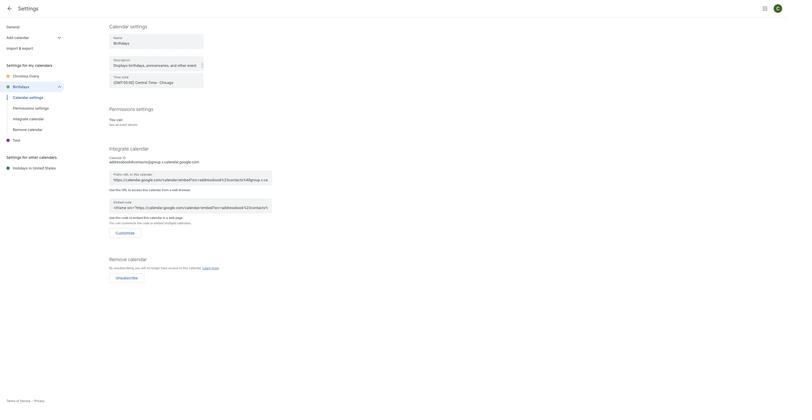 Task type: describe. For each thing, give the bounding box(es) containing it.
web for page.
[[169, 216, 175, 220]]

0 vertical spatial calendar
[[109, 24, 129, 30]]

to for code
[[129, 216, 132, 220]]

export
[[22, 46, 33, 51]]

christina overa
[[13, 74, 39, 78]]

settings heading
[[18, 5, 39, 12]]

1 horizontal spatial in
[[163, 216, 165, 220]]

integrate calendar inside 'settings for my calendars' "tree"
[[13, 117, 44, 121]]

unsubscribe button
[[109, 272, 144, 285]]

learn
[[203, 267, 211, 270]]

this up customize
[[115, 216, 121, 220]]

multiple
[[165, 222, 176, 225]]

0 horizontal spatial access
[[132, 189, 142, 192]]

calendar id addressbook#contacts@group.v.calendar.google.com
[[109, 156, 199, 164]]

of
[[16, 400, 19, 404]]

holidays in united states
[[13, 166, 56, 171]]

birthdays
[[13, 85, 29, 89]]

settings for settings
[[18, 5, 39, 12]]

all
[[115, 123, 119, 127]]

settings for settings for other calendars
[[6, 155, 21, 160]]

import & export
[[6, 46, 33, 51]]

Displays birthdays, anniversaries, and other event dates of people in Google Contacts. text field
[[109, 62, 204, 69]]

settings for other calendars
[[6, 155, 57, 160]]

by
[[109, 267, 113, 270]]

this up you can customize the code or embed multiple calendars.
[[144, 216, 149, 220]]

see
[[109, 123, 115, 127]]

christina overa tree item
[[0, 71, 64, 82]]

calendars.
[[177, 222, 192, 225]]

you can see all event details
[[109, 118, 138, 127]]

use this code to embed this calendar in a web page.
[[109, 216, 183, 220]]

calendar up test tree item
[[28, 128, 42, 132]]

1 horizontal spatial remove calendar
[[109, 257, 147, 263]]

calendar up test link
[[29, 117, 44, 121]]

0 horizontal spatial embed
[[133, 216, 143, 220]]

holidays
[[13, 166, 28, 171]]

for for my
[[22, 63, 28, 68]]

web for browser.
[[172, 189, 178, 192]]

browser.
[[179, 189, 191, 192]]

this left "from"
[[143, 189, 148, 192]]

calendars for settings for my calendars
[[35, 63, 52, 68]]

1 horizontal spatial remove
[[109, 257, 127, 263]]

you can customize the code or embed multiple calendars.
[[109, 222, 192, 225]]

permissions inside 'settings for my calendars' "tree"
[[13, 106, 34, 111]]

you for you can customize the code or embed multiple calendars.
[[109, 222, 115, 225]]

christina
[[13, 74, 28, 78]]

unsubscribe
[[116, 276, 138, 281]]

1 vertical spatial integrate calendar
[[109, 146, 149, 152]]

you for you can see all event details
[[109, 118, 116, 122]]

calendar inside "tree"
[[13, 96, 28, 100]]

2 vertical spatial to
[[179, 267, 182, 270]]

from
[[162, 189, 169, 192]]

will
[[141, 267, 146, 270]]

a for in
[[166, 216, 168, 220]]

test
[[13, 138, 20, 143]]

settings for my calendars
[[6, 63, 52, 68]]

for for other
[[22, 155, 28, 160]]

integrate inside 'settings for my calendars' "tree"
[[13, 117, 28, 121]]

terms of service – privacy
[[6, 400, 45, 404]]

this left url
[[115, 189, 121, 192]]

1 horizontal spatial calendar settings
[[109, 24, 147, 30]]

privacy link
[[34, 400, 45, 404]]

–
[[31, 400, 33, 404]]

to for url
[[128, 189, 131, 192]]

import
[[6, 46, 18, 51]]

terms
[[6, 400, 15, 404]]

can for you can customize the code or embed multiple calendars.
[[115, 222, 121, 225]]

unsubscribing,
[[114, 267, 134, 270]]

terms of service link
[[6, 400, 30, 404]]



Task type: vqa. For each thing, say whether or not it's contained in the screenshot.
bottom to
yes



Task type: locate. For each thing, give the bounding box(es) containing it.
you up see
[[109, 118, 116, 122]]

a for from
[[169, 189, 171, 192]]

code down use this code to embed this calendar in a web page.
[[142, 222, 149, 225]]

1 you from the top
[[109, 118, 116, 122]]

permissions settings
[[13, 106, 49, 111], [109, 107, 153, 113]]

settings up holidays
[[6, 155, 21, 160]]

use
[[109, 189, 115, 192], [109, 216, 115, 220]]

this
[[115, 189, 121, 192], [143, 189, 148, 192], [115, 216, 121, 220], [144, 216, 149, 220], [183, 267, 188, 270]]

1 for from the top
[[22, 63, 28, 68]]

1 vertical spatial in
[[163, 216, 165, 220]]

0 horizontal spatial permissions
[[13, 106, 34, 111]]

remove up unsubscribing,
[[109, 257, 127, 263]]

or
[[150, 222, 153, 225]]

2 for from the top
[[22, 155, 28, 160]]

permissions settings down birthdays "tree item"
[[13, 106, 49, 111]]

in up "multiple"
[[163, 216, 165, 220]]

remove calendar up test tree item
[[13, 128, 42, 132]]

the
[[137, 222, 142, 225]]

page.
[[175, 216, 183, 220]]

0 horizontal spatial permissions settings
[[13, 106, 49, 111]]

embed
[[133, 216, 143, 220], [154, 222, 164, 225]]

1 vertical spatial remove
[[109, 257, 127, 263]]

1 horizontal spatial integrate
[[109, 146, 129, 152]]

use for use this code to embed this calendar in a web page.
[[109, 216, 115, 220]]

calendars
[[35, 63, 52, 68], [39, 155, 57, 160]]

in left "united" in the left of the page
[[29, 166, 32, 171]]

2 use from the top
[[109, 216, 115, 220]]

permissions up the 'you can see all event details'
[[109, 107, 135, 113]]

to
[[128, 189, 131, 192], [129, 216, 132, 220], [179, 267, 182, 270]]

can up all
[[117, 118, 123, 122]]

use for use this url to access this calendar from a web browser.
[[109, 189, 115, 192]]

1 horizontal spatial a
[[169, 189, 171, 192]]

tree containing general
[[0, 22, 64, 54]]

integrate calendar up id
[[109, 146, 149, 152]]

0 vertical spatial integrate calendar
[[13, 117, 44, 121]]

settings for settings for my calendars
[[6, 63, 21, 68]]

general
[[6, 25, 20, 29]]

1 vertical spatial calendars
[[39, 155, 57, 160]]

integrate calendar up test tree item
[[13, 117, 44, 121]]

birthdays tree item
[[0, 82, 64, 92]]

0 horizontal spatial calendar settings
[[13, 96, 43, 100]]

permissions settings inside 'settings for my calendars' "tree"
[[13, 106, 49, 111]]

longer
[[151, 267, 160, 270]]

access right have
[[168, 267, 178, 270]]

2 vertical spatial settings
[[6, 155, 21, 160]]

0 vertical spatial you
[[109, 118, 116, 122]]

calendars up states
[[39, 155, 57, 160]]

have
[[161, 267, 167, 270]]

customize
[[116, 231, 135, 236]]

web up "multiple"
[[169, 216, 175, 220]]

calendars for settings for other calendars
[[39, 155, 57, 160]]

calendar up the &
[[14, 36, 29, 40]]

a
[[169, 189, 171, 192], [166, 216, 168, 220]]

1 vertical spatial calendar settings
[[13, 96, 43, 100]]

group containing calendar settings
[[0, 92, 64, 135]]

code
[[122, 216, 129, 220], [142, 222, 149, 225]]

addressbook#contacts@group.v.calendar.google.com
[[109, 160, 199, 164]]

overa
[[29, 74, 39, 78]]

more
[[212, 267, 219, 270]]

my
[[28, 63, 34, 68]]

settings for my calendars tree
[[0, 71, 64, 146]]

0 vertical spatial code
[[122, 216, 129, 220]]

you
[[135, 267, 140, 270]]

in inside tree item
[[29, 166, 32, 171]]

calendar
[[14, 36, 29, 40], [29, 117, 44, 121], [28, 128, 42, 132], [130, 146, 149, 152], [149, 189, 161, 192], [150, 216, 162, 220], [128, 257, 147, 263]]

other
[[28, 155, 38, 160]]

2 you from the top
[[109, 222, 115, 225]]

web
[[172, 189, 178, 192], [169, 216, 175, 220]]

states
[[45, 166, 56, 171]]

tree
[[0, 22, 64, 54]]

1 vertical spatial embed
[[154, 222, 164, 225]]

0 vertical spatial calendar settings
[[109, 24, 147, 30]]

privacy
[[34, 400, 45, 404]]

1 vertical spatial a
[[166, 216, 168, 220]]

settings right go back icon
[[18, 5, 39, 12]]

0 vertical spatial to
[[128, 189, 131, 192]]

0 horizontal spatial integrate
[[13, 117, 28, 121]]

1 horizontal spatial embed
[[154, 222, 164, 225]]

you left the customize
[[109, 222, 115, 225]]

1 horizontal spatial permissions
[[109, 107, 135, 113]]

0 vertical spatial remove
[[13, 128, 27, 132]]

id
[[123, 156, 126, 160]]

1 horizontal spatial permissions settings
[[109, 107, 153, 113]]

0 vertical spatial a
[[169, 189, 171, 192]]

use this url to access this calendar from a web browser.
[[109, 189, 191, 192]]

calendar
[[109, 24, 129, 30], [13, 96, 28, 100], [109, 156, 122, 160]]

0 vertical spatial in
[[29, 166, 32, 171]]

0 vertical spatial settings
[[18, 5, 39, 12]]

go back image
[[6, 5, 13, 12]]

2 vertical spatial calendar
[[109, 156, 122, 160]]

embed up the at bottom left
[[133, 216, 143, 220]]

web right "from"
[[172, 189, 178, 192]]

access right url
[[132, 189, 142, 192]]

calendar settings inside group
[[13, 96, 43, 100]]

remove up test
[[13, 128, 27, 132]]

1 vertical spatial access
[[168, 267, 178, 270]]

0 vertical spatial embed
[[133, 216, 143, 220]]

1 vertical spatial calendar
[[13, 96, 28, 100]]

0 horizontal spatial in
[[29, 166, 32, 171]]

you inside the 'you can see all event details'
[[109, 118, 116, 122]]

a right "from"
[[169, 189, 171, 192]]

by unsubscribing, you will no longer have access to this calendar. learn more
[[109, 267, 219, 270]]

permissions settings up the 'you can see all event details'
[[109, 107, 153, 113]]

in
[[29, 166, 32, 171], [163, 216, 165, 220]]

0 vertical spatial for
[[22, 63, 28, 68]]

1 vertical spatial you
[[109, 222, 115, 225]]

embed right or on the bottom
[[154, 222, 164, 225]]

permissions
[[13, 106, 34, 111], [109, 107, 135, 113]]

calendar inside calendar id addressbook#contacts@group.v.calendar.google.com
[[109, 156, 122, 160]]

url
[[122, 189, 127, 192]]

integrate
[[13, 117, 28, 121], [109, 146, 129, 152]]

0 vertical spatial access
[[132, 189, 142, 192]]

birthdays link
[[13, 82, 55, 92]]

0 horizontal spatial code
[[122, 216, 129, 220]]

0 horizontal spatial integrate calendar
[[13, 117, 44, 121]]

holidays in united states link
[[13, 163, 64, 174]]

settings
[[18, 5, 39, 12], [6, 63, 21, 68], [6, 155, 21, 160]]

settings
[[130, 24, 147, 30], [29, 96, 43, 100], [35, 106, 49, 111], [136, 107, 153, 113]]

test tree item
[[0, 135, 64, 146]]

calendar up or on the bottom
[[150, 216, 162, 220]]

0 vertical spatial calendars
[[35, 63, 52, 68]]

remove inside 'settings for my calendars' "tree"
[[13, 128, 27, 132]]

this left calendar.
[[183, 267, 188, 270]]

calendar left "from"
[[149, 189, 161, 192]]

add calendar
[[6, 36, 29, 40]]

to left calendar.
[[179, 267, 182, 270]]

calendar settings
[[109, 24, 147, 30], [13, 96, 43, 100]]

details
[[128, 123, 138, 127]]

&
[[19, 46, 21, 51]]

add
[[6, 36, 13, 40]]

0 vertical spatial integrate
[[13, 117, 28, 121]]

0 horizontal spatial a
[[166, 216, 168, 220]]

calendar up "you"
[[128, 257, 147, 263]]

access
[[132, 189, 142, 192], [168, 267, 178, 270]]

calendar.
[[189, 267, 202, 270]]

1 use from the top
[[109, 189, 115, 192]]

united
[[33, 166, 44, 171]]

integrate calendar
[[13, 117, 44, 121], [109, 146, 149, 152]]

1 vertical spatial use
[[109, 216, 115, 220]]

service
[[20, 400, 30, 404]]

remove calendar
[[13, 128, 42, 132], [109, 257, 147, 263]]

0 vertical spatial remove calendar
[[13, 128, 42, 132]]

1 horizontal spatial integrate calendar
[[109, 146, 149, 152]]

can left the customize
[[115, 222, 121, 225]]

can inside the 'you can see all event details'
[[117, 118, 123, 122]]

no
[[147, 267, 150, 270]]

1 horizontal spatial access
[[168, 267, 178, 270]]

for
[[22, 63, 28, 68], [22, 155, 28, 160]]

calendar up calendar id addressbook#contacts@group.v.calendar.google.com
[[130, 146, 149, 152]]

permissions down birthdays
[[13, 106, 34, 111]]

0 vertical spatial use
[[109, 189, 115, 192]]

for left my at the top of page
[[22, 63, 28, 68]]

1 vertical spatial web
[[169, 216, 175, 220]]

1 horizontal spatial code
[[142, 222, 149, 225]]

0 horizontal spatial remove calendar
[[13, 128, 42, 132]]

integrate up test
[[13, 117, 28, 121]]

can
[[117, 118, 123, 122], [115, 222, 121, 225]]

holidays in united states tree item
[[0, 163, 64, 174]]

None text field
[[114, 79, 199, 86], [114, 176, 268, 184], [114, 204, 268, 212], [114, 79, 199, 86], [114, 176, 268, 184], [114, 204, 268, 212]]

can for you can see all event details
[[117, 118, 123, 122]]

customize
[[121, 222, 136, 225]]

code up the customize
[[122, 216, 129, 220]]

1 vertical spatial integrate
[[109, 146, 129, 152]]

to up the customize
[[129, 216, 132, 220]]

remove calendar inside 'settings for my calendars' "tree"
[[13, 128, 42, 132]]

a up "multiple"
[[166, 216, 168, 220]]

1 vertical spatial code
[[142, 222, 149, 225]]

1 vertical spatial to
[[129, 216, 132, 220]]

event
[[119, 123, 127, 127]]

1 vertical spatial settings
[[6, 63, 21, 68]]

0 vertical spatial web
[[172, 189, 178, 192]]

1 vertical spatial can
[[115, 222, 121, 225]]

settings up christina
[[6, 63, 21, 68]]

test link
[[13, 135, 64, 146]]

0 vertical spatial can
[[117, 118, 123, 122]]

1 vertical spatial remove calendar
[[109, 257, 147, 263]]

integrate up id
[[109, 146, 129, 152]]

to right url
[[128, 189, 131, 192]]

remove calendar up unsubscribing,
[[109, 257, 147, 263]]

calendars right my at the top of page
[[35, 63, 52, 68]]

you
[[109, 118, 116, 122], [109, 222, 115, 225]]

remove
[[13, 128, 27, 132], [109, 257, 127, 263]]

group
[[0, 92, 64, 135]]

1 vertical spatial for
[[22, 155, 28, 160]]

learn more link
[[203, 267, 219, 270]]

None text field
[[114, 40, 199, 47]]

for left other
[[22, 155, 28, 160]]

0 horizontal spatial remove
[[13, 128, 27, 132]]



